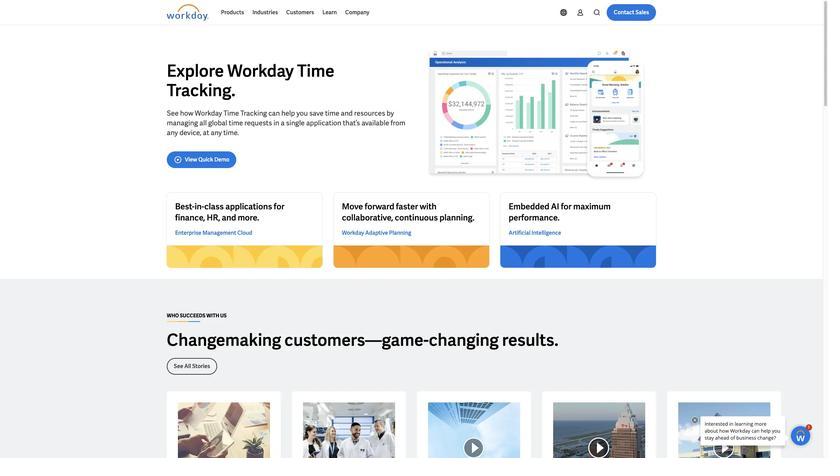 Task type: vqa. For each thing, say whether or not it's contained in the screenshot.
move
yes



Task type: locate. For each thing, give the bounding box(es) containing it.
from
[[391, 118, 406, 127]]

for right 'ai'
[[561, 201, 572, 212]]

time up application
[[325, 109, 340, 118]]

1 horizontal spatial time
[[325, 109, 340, 118]]

management
[[203, 230, 236, 237]]

industries
[[253, 9, 278, 16]]

and
[[341, 109, 353, 118], [222, 212, 236, 223]]

1 horizontal spatial for
[[561, 201, 572, 212]]

learn
[[323, 9, 337, 16]]

a
[[281, 118, 285, 127]]

at
[[203, 128, 209, 137]]

collaborative,
[[342, 212, 393, 223]]

see all stories link
[[167, 359, 217, 375]]

time.
[[223, 128, 239, 137]]

adaptive
[[365, 230, 388, 237]]

see inside see how workday time tracking can help you save time and resources by managing all global time requests in a single application that's available from any device, at any time.
[[167, 109, 179, 118]]

0 vertical spatial and
[[341, 109, 353, 118]]

workday adaptive planning link
[[342, 229, 412, 238]]

see left all
[[174, 363, 183, 370]]

1 vertical spatial time
[[224, 109, 239, 118]]

1 horizontal spatial workday
[[227, 60, 294, 82]]

any
[[167, 128, 178, 137], [211, 128, 222, 137]]

1 vertical spatial time
[[229, 118, 243, 127]]

0 vertical spatial time
[[297, 60, 335, 82]]

requests
[[245, 118, 272, 127]]

succeeds
[[180, 313, 206, 319]]

demo
[[214, 156, 230, 163]]

0 vertical spatial time
[[325, 109, 340, 118]]

for right applications
[[274, 201, 285, 212]]

in
[[274, 118, 279, 127]]

and inside best-in-class applications for finance, hr, and more.
[[222, 212, 236, 223]]

enterprise
[[175, 230, 202, 237]]

cushman & wakefield image
[[428, 403, 521, 459]]

0 horizontal spatial any
[[167, 128, 178, 137]]

any down managing
[[167, 128, 178, 137]]

see
[[167, 109, 179, 118], [174, 363, 183, 370]]

with
[[207, 313, 219, 319]]

1 for from the left
[[274, 201, 285, 212]]

time inside "explore workday time tracking."
[[297, 60, 335, 82]]

2 horizontal spatial workday
[[342, 230, 364, 237]]

forward
[[365, 201, 395, 212]]

and up 'that's'
[[341, 109, 353, 118]]

2 for from the left
[[561, 201, 572, 212]]

who succeeds with us
[[167, 313, 227, 319]]

company button
[[341, 4, 374, 21]]

and right hr,
[[222, 212, 236, 223]]

with
[[420, 201, 437, 212]]

0 horizontal spatial workday
[[195, 109, 222, 118]]

0 vertical spatial workday
[[227, 60, 294, 82]]

2 any from the left
[[211, 128, 222, 137]]

0 horizontal spatial and
[[222, 212, 236, 223]]

changing
[[429, 330, 499, 351]]

2 vertical spatial workday
[[342, 230, 364, 237]]

0 horizontal spatial for
[[274, 201, 285, 212]]

0 vertical spatial see
[[167, 109, 179, 118]]

for inside best-in-class applications for finance, hr, and more.
[[274, 201, 285, 212]]

managing
[[167, 118, 198, 127]]

1 any from the left
[[167, 128, 178, 137]]

time up the time.
[[229, 118, 243, 127]]

1 vertical spatial workday
[[195, 109, 222, 118]]

explore workday time tracking.
[[167, 60, 335, 101]]

all
[[184, 363, 191, 370]]

1 horizontal spatial any
[[211, 128, 222, 137]]

device,
[[180, 128, 201, 137]]

embedded
[[509, 201, 550, 212]]

customers—game-
[[285, 330, 429, 351]]

any down global
[[211, 128, 222, 137]]

finance,
[[175, 212, 205, 223]]

class
[[204, 201, 224, 212]]

stories
[[192, 363, 210, 370]]

available
[[362, 118, 389, 127]]

1 vertical spatial see
[[174, 363, 183, 370]]

maximum
[[574, 201, 611, 212]]

1 horizontal spatial and
[[341, 109, 353, 118]]

for
[[274, 201, 285, 212], [561, 201, 572, 212]]

see up managing
[[167, 109, 179, 118]]

see how workday time tracking can help you save time and resources by managing all global time requests in a single application that's available from any device, at any time.
[[167, 109, 406, 137]]

move
[[342, 201, 363, 212]]

quick
[[198, 156, 213, 163]]

enterprise management cloud
[[175, 230, 252, 237]]

planning.
[[440, 212, 475, 223]]

time
[[325, 109, 340, 118], [229, 118, 243, 127]]

1 vertical spatial and
[[222, 212, 236, 223]]

keybank image
[[554, 403, 646, 459]]

time
[[297, 60, 335, 82], [224, 109, 239, 118]]

1 horizontal spatial time
[[297, 60, 335, 82]]

workday
[[227, 60, 294, 82], [195, 109, 222, 118], [342, 230, 364, 237]]

faster
[[396, 201, 418, 212]]

industries button
[[248, 4, 282, 21]]

performance.
[[509, 212, 560, 223]]

intelligence
[[532, 230, 562, 237]]

0 horizontal spatial time
[[224, 109, 239, 118]]

embedded ai for maximum performance.
[[509, 201, 611, 223]]



Task type: describe. For each thing, give the bounding box(es) containing it.
can
[[269, 109, 280, 118]]

explore
[[167, 60, 224, 82]]

artificial
[[509, 230, 531, 237]]

more.
[[238, 212, 259, 223]]

see for see all stories
[[174, 363, 183, 370]]

changemaking
[[167, 330, 281, 351]]

us
[[220, 313, 227, 319]]

view quick demo
[[185, 156, 230, 163]]

artificial intelligence link
[[509, 229, 562, 238]]

see all stories
[[174, 363, 210, 370]]

ai
[[551, 201, 560, 212]]

products
[[221, 9, 244, 16]]

enterprise management cloud link
[[175, 229, 252, 238]]

and inside see how workday time tracking can help you save time and resources by managing all global time requests in a single application that's available from any device, at any time.
[[341, 109, 353, 118]]

see for see how workday time tracking can help you save time and resources by managing all global time requests in a single application that's available from any device, at any time.
[[167, 109, 179, 118]]

that's
[[343, 118, 360, 127]]

contact
[[614, 9, 635, 16]]

hr,
[[207, 212, 220, 223]]

how
[[180, 109, 194, 118]]

in-
[[195, 201, 204, 212]]

applications
[[226, 201, 272, 212]]

view quick demo link
[[167, 151, 237, 168]]

time inside see how workday time tracking can help you save time and resources by managing all global time requests in a single application that's available from any device, at any time.
[[224, 109, 239, 118]]

view
[[185, 156, 197, 163]]

best-
[[175, 201, 195, 212]]

you
[[297, 109, 308, 118]]

cloud
[[237, 230, 252, 237]]

by
[[387, 109, 394, 118]]

resources
[[354, 109, 385, 118]]

global
[[208, 118, 227, 127]]

application
[[306, 118, 342, 127]]

who
[[167, 313, 179, 319]]

best-in-class applications for finance, hr, and more.
[[175, 201, 285, 223]]

workday adaptive planning
[[342, 230, 412, 237]]

0 horizontal spatial time
[[229, 118, 243, 127]]

tracking
[[241, 109, 267, 118]]

results.
[[502, 330, 559, 351]]

workday inside "explore workday time tracking."
[[227, 60, 294, 82]]

all
[[200, 118, 207, 127]]

sales
[[636, 9, 650, 16]]

workday inside see how workday time tracking can help you save time and resources by managing all global time requests in a single application that's available from any device, at any time.
[[195, 109, 222, 118]]

save
[[310, 109, 324, 118]]

customers button
[[282, 4, 318, 21]]

customers
[[286, 9, 314, 16]]

move forward faster with collaborative, continuous planning.
[[342, 201, 475, 223]]

learn button
[[318, 4, 341, 21]]

help
[[282, 109, 295, 118]]

company
[[345, 9, 370, 16]]

contact sales link
[[607, 4, 656, 21]]

pwc image
[[178, 403, 270, 459]]

for inside the embedded ai for maximum performance.
[[561, 201, 572, 212]]

products button
[[217, 4, 248, 21]]

tracking.
[[167, 79, 236, 101]]

ferring pharmaceuticals image
[[303, 403, 395, 459]]

planning
[[389, 230, 412, 237]]

desktop view of financial management operational analysis dashboard showing operating expenses by cost center and mobile view of human capital management home screen showing suggested tasks and announcements. image
[[417, 47, 656, 182]]

artificial intelligence
[[509, 230, 562, 237]]

go to the homepage image
[[167, 4, 209, 21]]

continuous
[[395, 212, 438, 223]]

contact sales
[[614, 9, 650, 16]]

carmax image
[[679, 403, 771, 459]]

changemaking customers—game-changing results.
[[167, 330, 559, 351]]

single
[[286, 118, 305, 127]]



